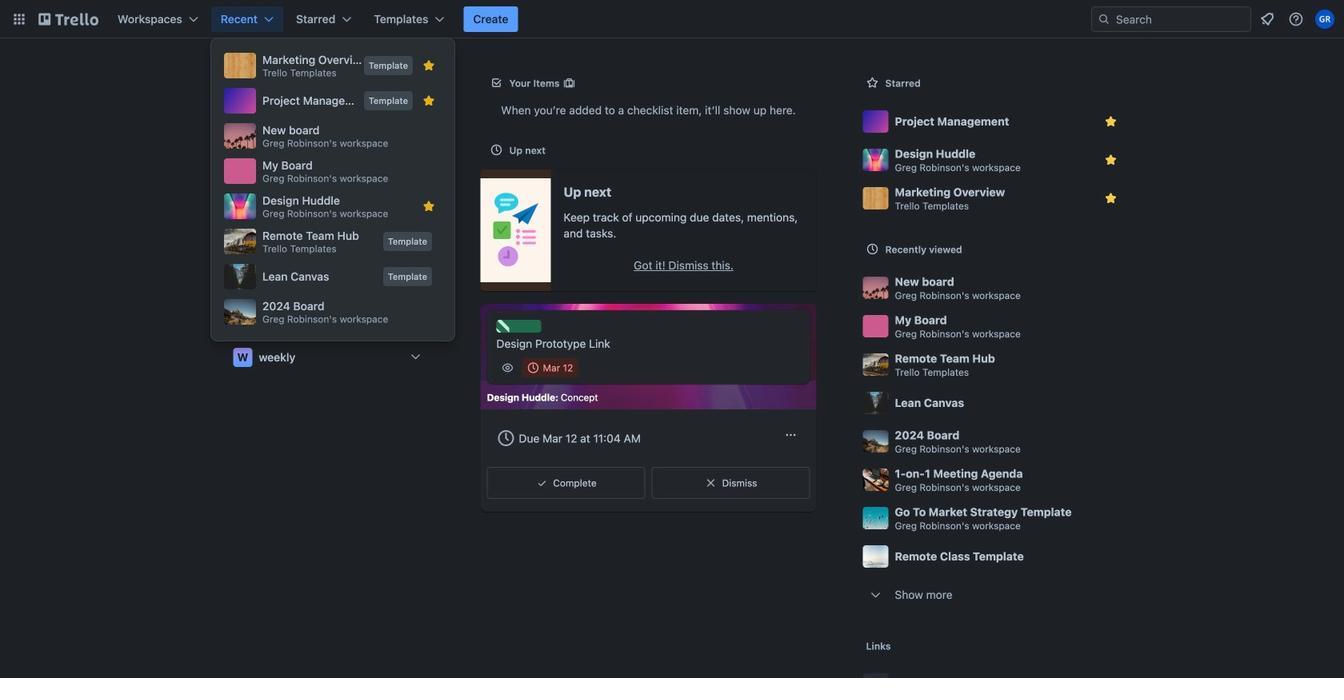 Task type: vqa. For each thing, say whether or not it's contained in the screenshot.
'activities.'
no



Task type: locate. For each thing, give the bounding box(es) containing it.
back to home image
[[38, 6, 98, 32]]

0 notifications image
[[1258, 10, 1277, 29]]

starred icon image
[[422, 59, 435, 72], [422, 94, 435, 107], [422, 200, 435, 213]]

board image
[[233, 75, 252, 94]]

color: green, title: none image
[[496, 320, 541, 333]]

menu
[[221, 48, 445, 331]]

2 vertical spatial starred icon image
[[422, 200, 435, 213]]

1 vertical spatial starred icon image
[[422, 94, 435, 107]]

0 vertical spatial starred icon image
[[422, 59, 435, 72]]

greg robinson (gregrobinson96) image
[[1315, 10, 1335, 29]]

2 starred icon image from the top
[[422, 94, 435, 107]]



Task type: describe. For each thing, give the bounding box(es) containing it.
Search field
[[1111, 8, 1251, 30]]

primary element
[[0, 0, 1344, 38]]

open information menu image
[[1288, 11, 1304, 27]]

click to unstar marketing overview. it will be removed from your starred list. image
[[1103, 190, 1119, 206]]

click to unstar project management. it will be removed from your starred list. image
[[1103, 114, 1119, 130]]

home image
[[233, 139, 252, 158]]

search image
[[1098, 13, 1111, 26]]

1 starred icon image from the top
[[422, 59, 435, 72]]

3 starred icon image from the top
[[422, 200, 435, 213]]

template board image
[[233, 107, 252, 126]]

click to unstar design huddle . it will be removed from your starred list. image
[[1103, 152, 1119, 168]]



